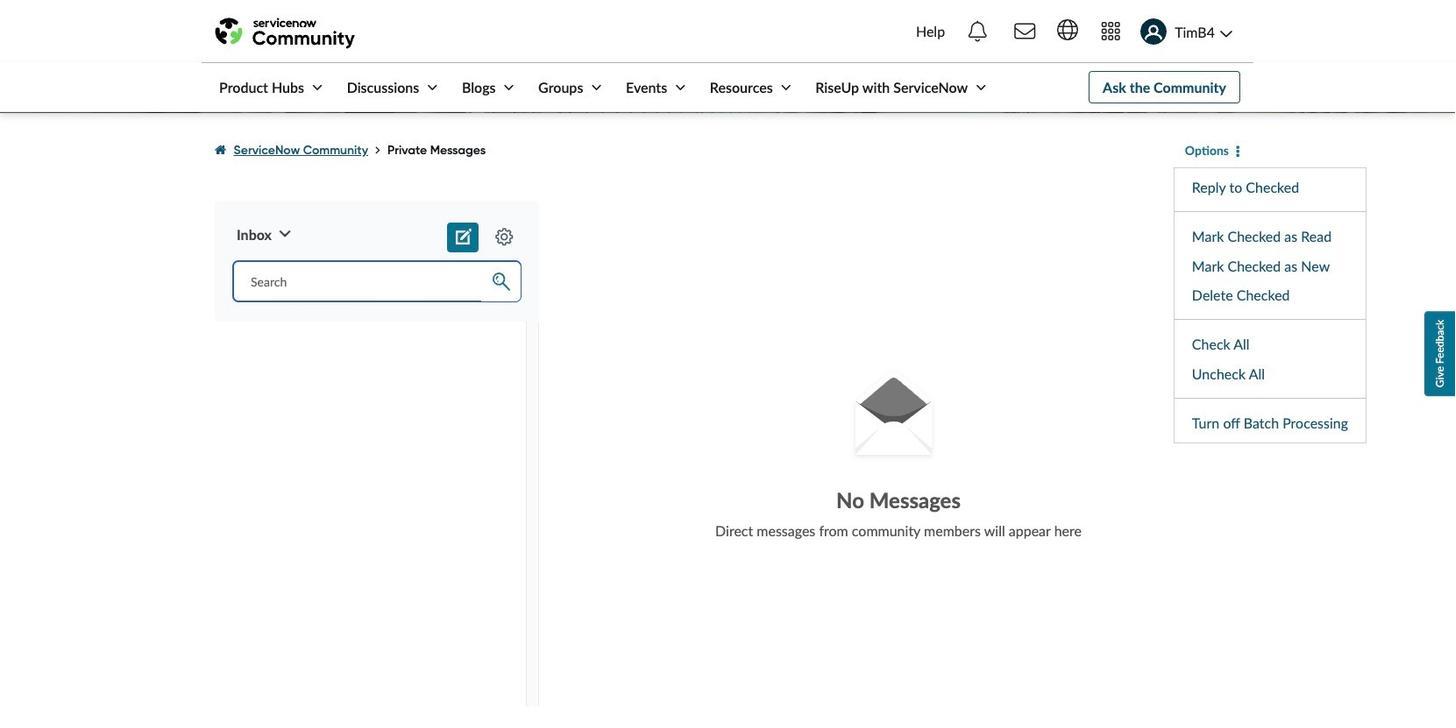 Task type: vqa. For each thing, say whether or not it's contained in the screenshot.
2nd list item from the bottom
yes



Task type: describe. For each thing, give the bounding box(es) containing it.
Search text field
[[232, 260, 522, 302]]

2 list item from the top
[[1175, 222, 1366, 251]]

1 list item from the top
[[1175, 172, 1366, 202]]



Task type: locate. For each thing, give the bounding box(es) containing it.
6 list item from the top
[[1175, 359, 1366, 389]]

timb4 image
[[1141, 19, 1167, 45]]

dropdown menu items list
[[1174, 167, 1367, 443]]

list
[[215, 126, 1174, 174]]

list item
[[1175, 172, 1366, 202], [1175, 222, 1366, 251], [1175, 251, 1366, 280], [1175, 280, 1366, 310], [1175, 330, 1366, 359], [1175, 359, 1366, 389], [1175, 409, 1366, 438]]

language selector image
[[1057, 20, 1078, 41]]

7 list item from the top
[[1175, 409, 1366, 438]]

3 list item from the top
[[1175, 251, 1366, 280]]

menu bar
[[202, 63, 990, 111]]

5 list item from the top
[[1175, 330, 1366, 359]]

4 list item from the top
[[1175, 280, 1366, 310]]



